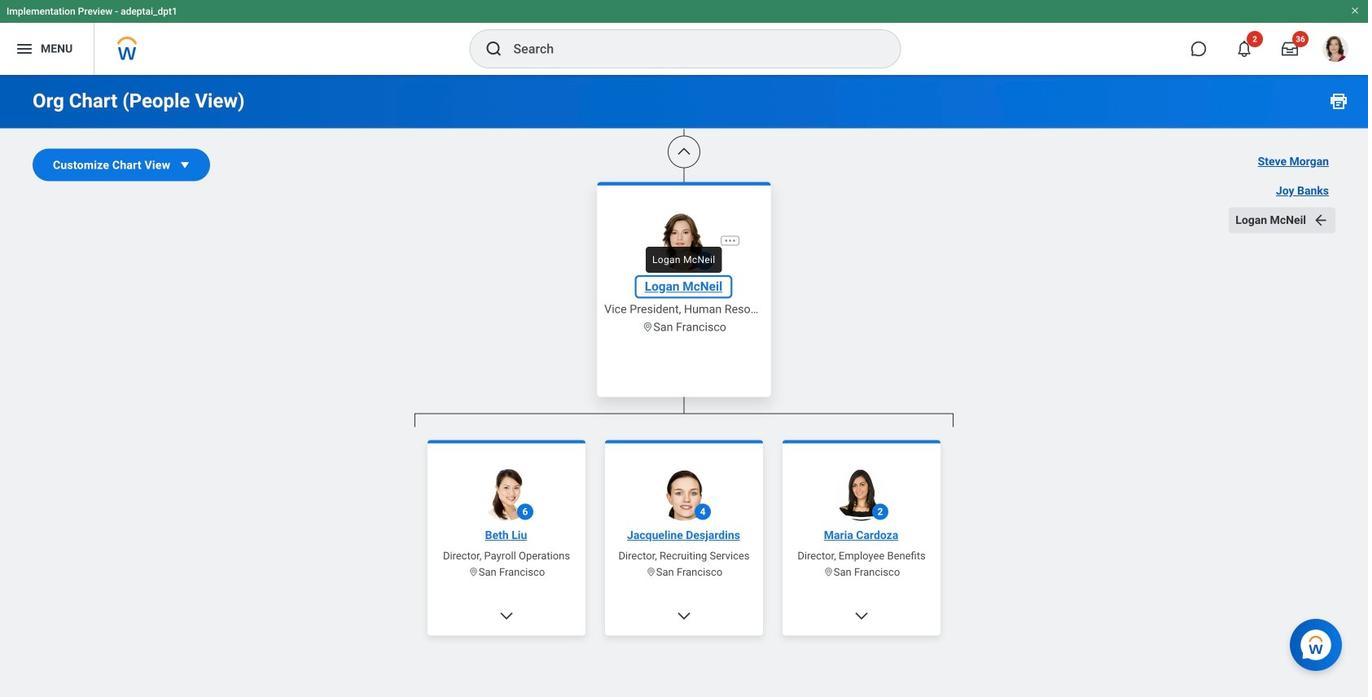 Task type: locate. For each thing, give the bounding box(es) containing it.
tooltip
[[641, 242, 727, 278]]

notifications large image
[[1236, 41, 1252, 57]]

close environment banner image
[[1350, 6, 1360, 15]]

location image
[[642, 321, 653, 333], [468, 567, 479, 577]]

banner
[[0, 0, 1368, 75]]

chevron down image for second location icon from right
[[676, 608, 692, 624]]

0 horizontal spatial chevron down image
[[676, 608, 692, 624]]

1 chevron down image from the left
[[676, 608, 692, 624]]

search image
[[484, 39, 504, 59]]

related actions image
[[723, 234, 737, 247]]

1 horizontal spatial location image
[[642, 321, 653, 333]]

2 chevron down image from the left
[[853, 608, 870, 624]]

1 location image from the left
[[646, 567, 656, 577]]

0 horizontal spatial location image
[[646, 567, 656, 577]]

1 horizontal spatial location image
[[823, 567, 834, 577]]

caret down image
[[177, 157, 193, 173]]

Search Workday  search field
[[513, 31, 867, 67]]

0 horizontal spatial location image
[[468, 567, 479, 577]]

location image
[[646, 567, 656, 577], [823, 567, 834, 577]]

chevron down image
[[676, 608, 692, 624], [853, 608, 870, 624]]

profile logan mcneil image
[[1322, 36, 1348, 65]]

inbox large image
[[1282, 41, 1298, 57]]

chevron up image
[[676, 144, 692, 160]]

1 horizontal spatial chevron down image
[[853, 608, 870, 624]]

main content
[[0, 0, 1368, 697]]

2 location image from the left
[[823, 567, 834, 577]]

0 vertical spatial location image
[[642, 321, 653, 333]]

logan mcneil, logan mcneil, 3 direct reports element
[[414, 427, 954, 697]]

arrow left image
[[1313, 212, 1329, 228]]

chevron down image
[[498, 608, 515, 624]]



Task type: describe. For each thing, give the bounding box(es) containing it.
print org chart image
[[1329, 91, 1348, 111]]

chevron down image for second location icon from left
[[853, 608, 870, 624]]

justify image
[[15, 39, 34, 59]]

1 vertical spatial location image
[[468, 567, 479, 577]]



Task type: vqa. For each thing, say whether or not it's contained in the screenshot.
the Personal "image"
no



